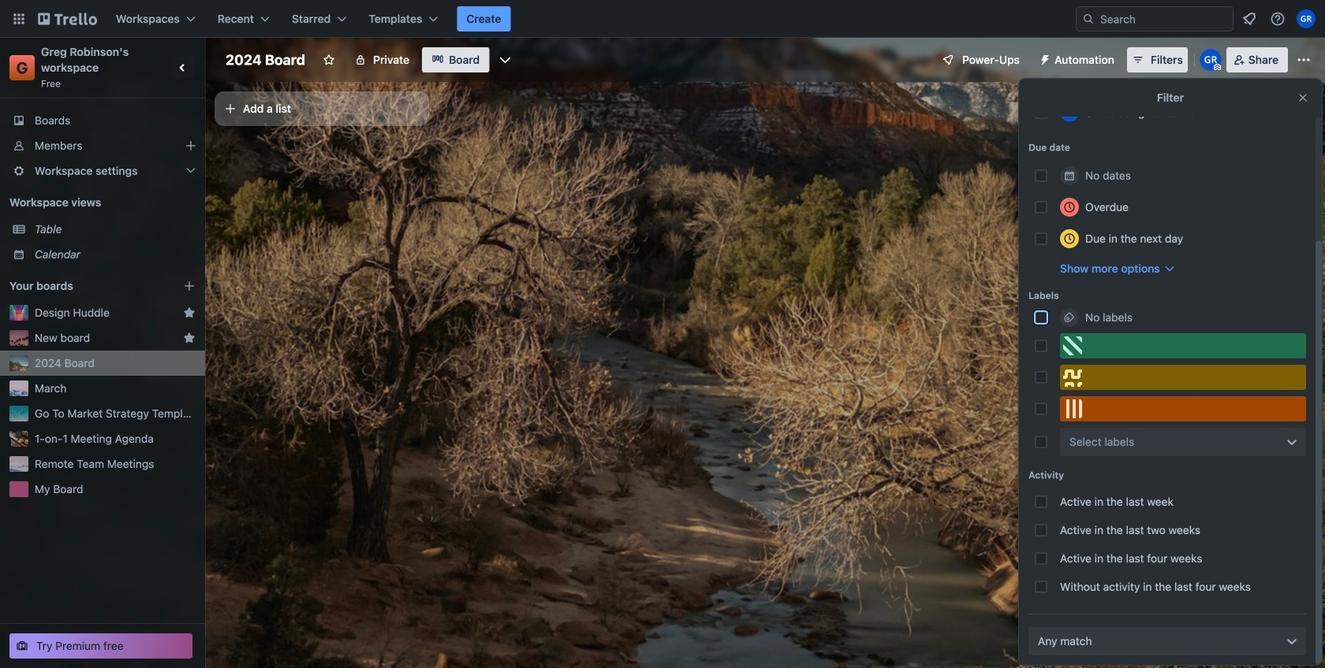 Task type: describe. For each thing, give the bounding box(es) containing it.
close popover image
[[1297, 91, 1309, 104]]

open information menu image
[[1270, 11, 1286, 27]]

color: orange, title: none element
[[1060, 397, 1306, 422]]

Board name text field
[[218, 47, 313, 73]]

1 starred icon image from the top
[[183, 307, 196, 319]]

Search field
[[1076, 6, 1234, 32]]

this member is an admin of this board. image
[[1214, 64, 1221, 71]]

search image
[[1082, 13, 1095, 25]]

0 notifications image
[[1240, 9, 1259, 28]]

greg robinson (gregrobinson96) image inside "primary" element
[[1297, 9, 1316, 28]]

2 starred icon image from the top
[[183, 332, 196, 345]]

0 horizontal spatial greg robinson (gregrobinson96) image
[[1060, 103, 1079, 122]]

back to home image
[[38, 6, 97, 32]]

workspace navigation collapse icon image
[[172, 57, 194, 79]]

color: green, title: none element
[[1060, 334, 1306, 359]]

star or unstar board image
[[323, 54, 335, 66]]



Task type: vqa. For each thing, say whether or not it's contained in the screenshot.
first Starred Icon from the bottom
yes



Task type: locate. For each thing, give the bounding box(es) containing it.
primary element
[[0, 0, 1325, 38]]

1 vertical spatial starred icon image
[[183, 332, 196, 345]]

color: yellow, title: none element
[[1060, 365, 1306, 390]]

customize views image
[[497, 52, 513, 68]]

greg robinson (gregrobinson96) image
[[1297, 9, 1316, 28], [1199, 49, 1222, 71], [1060, 103, 1079, 122]]

2 horizontal spatial greg robinson (gregrobinson96) image
[[1297, 9, 1316, 28]]

show menu image
[[1296, 52, 1312, 68]]

1 horizontal spatial greg robinson (gregrobinson96) image
[[1199, 49, 1222, 71]]

0 vertical spatial starred icon image
[[183, 307, 196, 319]]

0 vertical spatial greg robinson (gregrobinson96) image
[[1297, 9, 1316, 28]]

starred icon image
[[183, 307, 196, 319], [183, 332, 196, 345]]

2 vertical spatial greg robinson (gregrobinson96) image
[[1060, 103, 1079, 122]]

add board image
[[183, 280, 196, 293]]

sm image
[[1032, 47, 1055, 69]]

your boards with 8 items element
[[9, 277, 159, 296]]

1 vertical spatial greg robinson (gregrobinson96) image
[[1199, 49, 1222, 71]]



